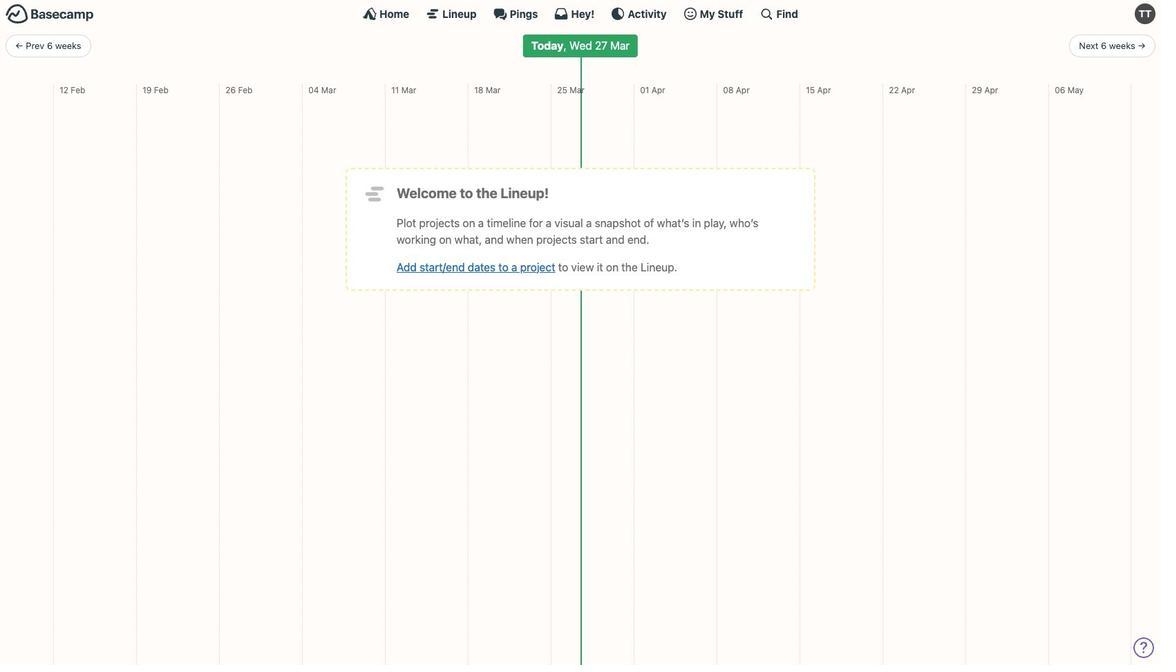 Task type: describe. For each thing, give the bounding box(es) containing it.
switch accounts image
[[6, 3, 94, 25]]

terry turtle image
[[1135, 3, 1156, 24]]



Task type: vqa. For each thing, say whether or not it's contained in the screenshot.
event
no



Task type: locate. For each thing, give the bounding box(es) containing it.
main element
[[0, 0, 1161, 27]]

keyboard shortcut: ⌘ + / image
[[760, 7, 774, 21]]



